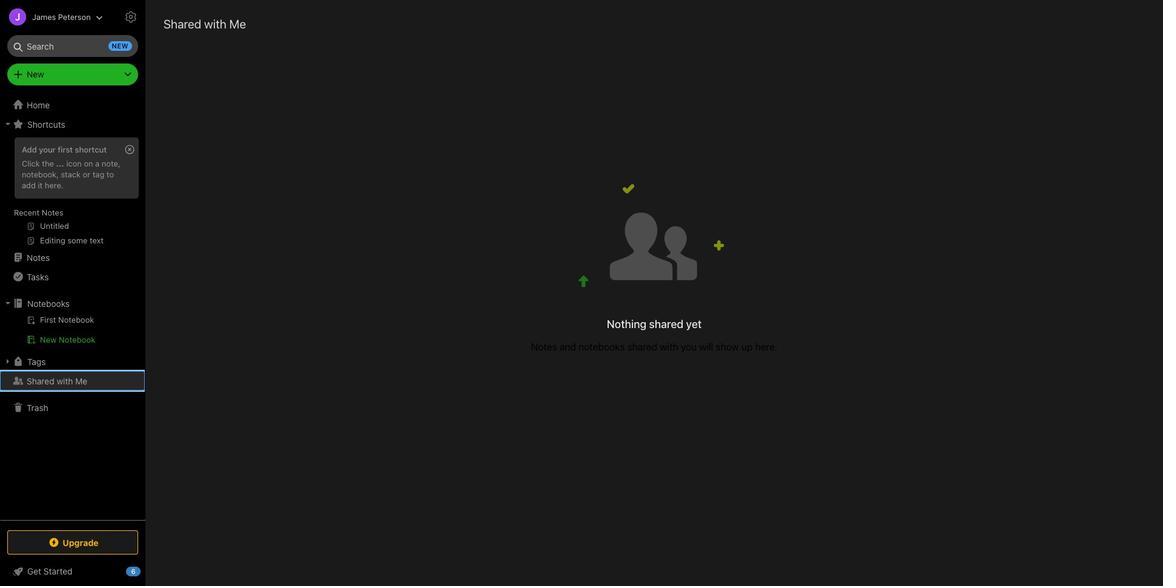 Task type: describe. For each thing, give the bounding box(es) containing it.
shortcuts button
[[0, 115, 145, 134]]

shared inside 'tree'
[[27, 376, 54, 386]]

tag
[[93, 170, 104, 179]]

0 vertical spatial notes
[[42, 208, 63, 218]]

click to collapse image
[[141, 564, 150, 579]]

tags button
[[0, 352, 145, 371]]

here. inside icon on a note, notebook, stack or tag to add it here.
[[45, 180, 63, 190]]

6
[[131, 568, 136, 576]]

show
[[716, 342, 739, 353]]

first
[[58, 145, 73, 155]]

started
[[44, 567, 72, 577]]

or
[[83, 170, 90, 179]]

your
[[39, 145, 56, 155]]

new search field
[[16, 35, 132, 57]]

expand tags image
[[3, 357, 13, 367]]

home link
[[0, 95, 145, 115]]

nothing shared yet
[[607, 318, 702, 331]]

and
[[560, 342, 576, 353]]

up
[[742, 342, 753, 353]]

add your first shortcut
[[22, 145, 107, 155]]

notebooks
[[27, 298, 70, 309]]

Help and Learning task checklist field
[[0, 562, 145, 582]]

group inside 'tree'
[[0, 134, 145, 253]]

1 horizontal spatial with
[[204, 17, 226, 31]]

peterson
[[58, 12, 91, 22]]

new notebook group
[[0, 313, 145, 352]]

0 vertical spatial me
[[229, 17, 246, 31]]

1 horizontal spatial shared
[[164, 17, 201, 31]]

notes link
[[0, 248, 145, 267]]

new for new
[[27, 69, 44, 79]]

2 vertical spatial with
[[57, 376, 73, 386]]

1 vertical spatial shared with me
[[27, 376, 87, 386]]

will
[[699, 342, 713, 353]]

a
[[95, 159, 100, 168]]

get started
[[27, 567, 72, 577]]

recent
[[14, 208, 40, 218]]

0 vertical spatial shared
[[649, 318, 684, 331]]

shared with me element
[[145, 0, 1163, 587]]

click
[[22, 159, 40, 168]]



Task type: vqa. For each thing, say whether or not it's contained in the screenshot.
TAB LIST
no



Task type: locate. For each thing, give the bounding box(es) containing it.
get
[[27, 567, 41, 577]]

0 horizontal spatial shared with me
[[27, 376, 87, 386]]

new
[[27, 69, 44, 79], [40, 335, 57, 345]]

me
[[229, 17, 246, 31], [75, 376, 87, 386]]

here. right up
[[755, 342, 778, 353]]

new button
[[7, 64, 138, 85]]

it
[[38, 180, 43, 190]]

1 horizontal spatial here.
[[755, 342, 778, 353]]

notebook
[[59, 335, 95, 345]]

tags
[[27, 357, 46, 367]]

notes inside the shared with me element
[[531, 342, 557, 353]]

trash
[[27, 403, 48, 413]]

me inside 'tree'
[[75, 376, 87, 386]]

nothing
[[607, 318, 647, 331]]

shared up notes and notebooks shared with you will show up here.
[[649, 318, 684, 331]]

note,
[[102, 159, 120, 168]]

to
[[107, 170, 114, 179]]

new notebook
[[40, 335, 95, 345]]

tree
[[0, 95, 145, 520]]

james peterson
[[32, 12, 91, 22]]

0 vertical spatial shared with me
[[164, 17, 246, 31]]

icon on a note, notebook, stack or tag to add it here.
[[22, 159, 120, 190]]

tree containing home
[[0, 95, 145, 520]]

0 horizontal spatial shared
[[27, 376, 54, 386]]

0 vertical spatial with
[[204, 17, 226, 31]]

upgrade button
[[7, 531, 138, 555]]

settings image
[[124, 10, 138, 24]]

0 horizontal spatial here.
[[45, 180, 63, 190]]

click the ...
[[22, 159, 64, 168]]

tasks button
[[0, 267, 145, 287]]

shared down "nothing shared yet" at the bottom of page
[[627, 342, 658, 353]]

add
[[22, 145, 37, 155]]

1 horizontal spatial shared with me
[[164, 17, 246, 31]]

group
[[0, 134, 145, 253]]

0 vertical spatial new
[[27, 69, 44, 79]]

new notebook button
[[0, 333, 145, 347]]

the
[[42, 159, 54, 168]]

upgrade
[[63, 538, 99, 548]]

shortcut
[[75, 145, 107, 155]]

new inside popup button
[[27, 69, 44, 79]]

2 vertical spatial notes
[[531, 342, 557, 353]]

new
[[112, 42, 128, 50]]

shared
[[164, 17, 201, 31], [27, 376, 54, 386]]

0 horizontal spatial me
[[75, 376, 87, 386]]

1 vertical spatial shared
[[627, 342, 658, 353]]

stack
[[61, 170, 81, 179]]

notebooks
[[579, 342, 625, 353]]

here.
[[45, 180, 63, 190], [755, 342, 778, 353]]

1 vertical spatial shared
[[27, 376, 54, 386]]

Search text field
[[16, 35, 130, 57]]

notes for notes
[[27, 252, 50, 263]]

Account field
[[0, 5, 103, 29]]

here. right it
[[45, 180, 63, 190]]

notebook,
[[22, 170, 59, 179]]

0 horizontal spatial with
[[57, 376, 73, 386]]

group containing add your first shortcut
[[0, 134, 145, 253]]

0 vertical spatial here.
[[45, 180, 63, 190]]

on
[[84, 159, 93, 168]]

add
[[22, 180, 36, 190]]

new up tags
[[40, 335, 57, 345]]

you
[[681, 342, 697, 353]]

shared down tags
[[27, 376, 54, 386]]

...
[[56, 159, 64, 168]]

here. inside the shared with me element
[[755, 342, 778, 353]]

new for new notebook
[[40, 335, 57, 345]]

notes up tasks at the top of the page
[[27, 252, 50, 263]]

1 vertical spatial me
[[75, 376, 87, 386]]

yet
[[686, 318, 702, 331]]

expand notebooks image
[[3, 299, 13, 308]]

home
[[27, 100, 50, 110]]

tasks
[[27, 272, 49, 282]]

notes and notebooks shared with you will show up here.
[[531, 342, 778, 353]]

with
[[204, 17, 226, 31], [660, 342, 678, 353], [57, 376, 73, 386]]

icon
[[66, 159, 82, 168]]

shortcuts
[[27, 119, 65, 129]]

james
[[32, 12, 56, 22]]

shared right the settings icon
[[164, 17, 201, 31]]

new up home
[[27, 69, 44, 79]]

notes for notes and notebooks shared with you will show up here.
[[531, 342, 557, 353]]

shared
[[649, 318, 684, 331], [627, 342, 658, 353]]

notes
[[42, 208, 63, 218], [27, 252, 50, 263], [531, 342, 557, 353]]

1 horizontal spatial me
[[229, 17, 246, 31]]

recent notes
[[14, 208, 63, 218]]

notes right recent
[[42, 208, 63, 218]]

new inside button
[[40, 335, 57, 345]]

shared with me
[[164, 17, 246, 31], [27, 376, 87, 386]]

1 vertical spatial here.
[[755, 342, 778, 353]]

notes left and
[[531, 342, 557, 353]]

notebooks link
[[0, 294, 145, 313]]

trash link
[[0, 398, 145, 417]]

1 vertical spatial new
[[40, 335, 57, 345]]

shared with me link
[[0, 371, 145, 391]]

0 vertical spatial shared
[[164, 17, 201, 31]]

1 vertical spatial notes
[[27, 252, 50, 263]]

1 vertical spatial with
[[660, 342, 678, 353]]

2 horizontal spatial with
[[660, 342, 678, 353]]



